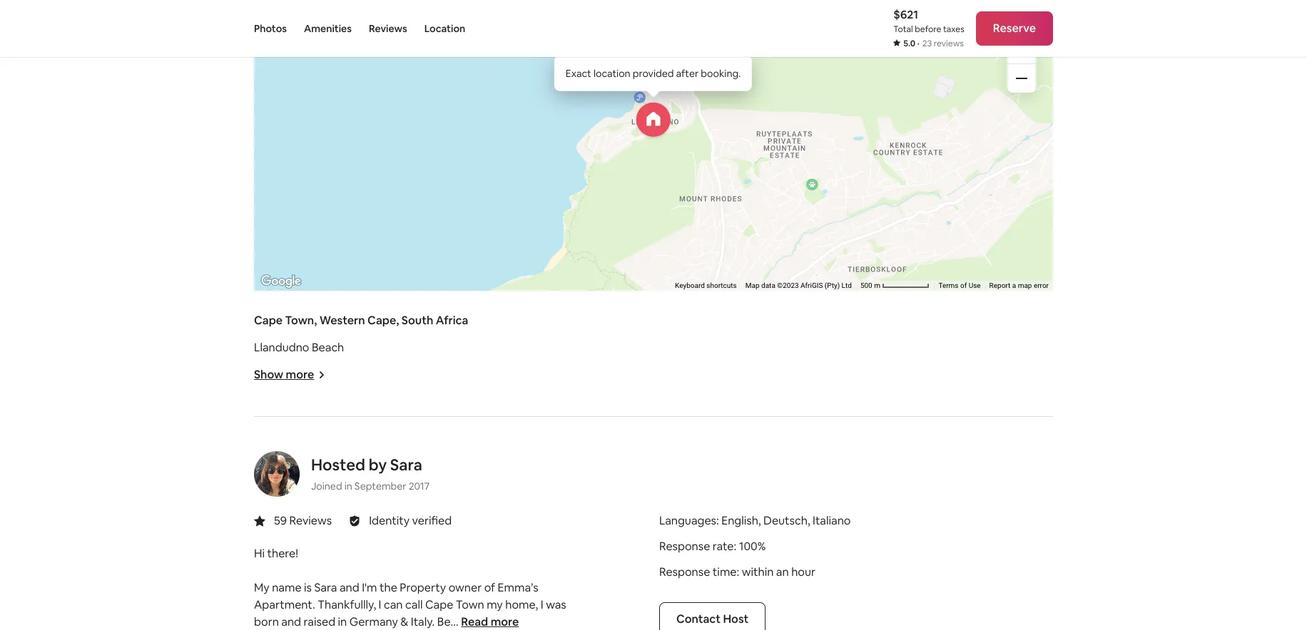 Task type: describe. For each thing, give the bounding box(es) containing it.
23
[[923, 38, 932, 49]]

2017
[[409, 481, 430, 493]]

was
[[546, 598, 567, 613]]

more for read more
[[491, 616, 519, 631]]

photos button
[[254, 0, 287, 57]]

show more button
[[254, 368, 326, 383]]

59
[[274, 514, 287, 529]]

hi there!
[[254, 547, 298, 562]]

location
[[424, 22, 466, 35]]

report
[[990, 282, 1011, 290]]

report a map error
[[990, 282, 1049, 290]]

response rate : 100%
[[659, 540, 766, 555]]

afrigis
[[801, 282, 823, 290]]

data
[[762, 282, 776, 290]]

september
[[355, 481, 407, 493]]

western
[[320, 314, 365, 329]]

$621
[[894, 7, 919, 22]]

i'm
[[362, 581, 377, 596]]

in inside 'hosted by sara joined in september 2017'
[[345, 481, 352, 493]]

identity
[[369, 514, 410, 529]]

keyboard
[[675, 282, 705, 290]]

raised
[[304, 616, 336, 631]]

in inside the my name is sara and i'm the property owner of emma's apartment. thankfullly, i can call cape town my home,  i was born and raised in germany & italy. be…
[[338, 616, 347, 631]]

sara inside the my name is sara and i'm the property owner of emma's apartment. thankfullly, i can call cape town my home,  i was born and raised in germany & italy. be…
[[314, 581, 337, 596]]

languages
[[659, 514, 717, 529]]

500 m
[[861, 282, 882, 290]]

town,
[[285, 314, 317, 329]]

can
[[384, 598, 403, 613]]

amenities
[[304, 22, 352, 35]]

hour
[[792, 566, 816, 581]]

call
[[405, 598, 423, 613]]

thankfullly,
[[318, 598, 376, 613]]

sara inside 'hosted by sara joined in september 2017'
[[390, 456, 423, 476]]

response for response rate
[[659, 540, 710, 555]]

my
[[254, 581, 270, 596]]

your stay location, map pin image
[[637, 103, 671, 137]]

terms of use
[[939, 282, 981, 290]]

contact host
[[677, 613, 749, 628]]

2 i from the left
[[541, 598, 544, 613]]

owner
[[449, 581, 482, 596]]

(pty)
[[825, 282, 840, 290]]

0 vertical spatial of
[[961, 282, 967, 290]]

&
[[401, 616, 408, 631]]

: for time
[[737, 566, 740, 581]]

: for rate
[[734, 540, 737, 555]]

italy.
[[411, 616, 435, 631]]

read more button
[[461, 615, 519, 631]]

joined
[[311, 481, 342, 493]]

germany
[[350, 616, 398, 631]]

taxes
[[944, 24, 965, 35]]

location button
[[424, 0, 466, 57]]

5.0
[[904, 38, 916, 49]]

map
[[746, 282, 760, 290]]

africa
[[436, 314, 469, 329]]

amenities button
[[304, 0, 352, 57]]

·
[[918, 38, 920, 49]]

identity verified
[[369, 514, 452, 529]]

languages : english, deutsch, italiano
[[659, 514, 851, 529]]

keyboard shortcuts button
[[675, 282, 737, 292]]

google image
[[258, 273, 305, 291]]

apartment.
[[254, 598, 315, 613]]

hi
[[254, 547, 265, 562]]

map
[[1018, 282, 1032, 290]]

report a map error link
[[990, 282, 1049, 290]]

0 horizontal spatial reviews
[[289, 514, 332, 529]]

show more
[[254, 368, 314, 383]]

home,
[[505, 598, 538, 613]]

read more
[[461, 616, 519, 631]]

show
[[254, 368, 284, 383]]

reviews
[[934, 38, 964, 49]]

reserve button
[[976, 11, 1053, 46]]

of inside the my name is sara and i'm the property owner of emma's apartment. thankfullly, i can call cape town my home,  i was born and raised in germany & italy. be…
[[484, 581, 495, 596]]

photos
[[254, 22, 287, 35]]

response time : within an hour
[[659, 566, 816, 581]]

0 horizontal spatial and
[[281, 616, 301, 631]]

error
[[1034, 282, 1049, 290]]

1 i from the left
[[379, 598, 381, 613]]

before
[[915, 24, 942, 35]]



Task type: vqa. For each thing, say whether or not it's contained in the screenshot.
The 4
no



Task type: locate. For each thing, give the bounding box(es) containing it.
verified
[[412, 514, 452, 529]]

: left within
[[737, 566, 740, 581]]

the
[[380, 581, 397, 596]]

0 vertical spatial in
[[345, 481, 352, 493]]

1 vertical spatial :
[[734, 540, 737, 555]]

an
[[776, 566, 789, 581]]

zoom out image
[[1016, 73, 1028, 85]]

within
[[742, 566, 774, 581]]

shortcuts
[[707, 282, 737, 290]]

1 vertical spatial response
[[659, 566, 710, 581]]

south
[[402, 314, 434, 329]]

total
[[894, 24, 913, 35]]

500
[[861, 282, 873, 290]]

0 vertical spatial more
[[286, 368, 314, 383]]

sara up 2017
[[390, 456, 423, 476]]

deutsch,
[[764, 514, 811, 529]]

keyboard shortcuts
[[675, 282, 737, 290]]

host
[[723, 613, 749, 628]]

1 horizontal spatial cape
[[425, 598, 453, 613]]

0 horizontal spatial i
[[379, 598, 381, 613]]

cape up 'be…'
[[425, 598, 453, 613]]

of
[[961, 282, 967, 290], [484, 581, 495, 596]]

more down my
[[491, 616, 519, 631]]

be…
[[437, 616, 459, 631]]

property
[[400, 581, 446, 596]]

contact host link
[[659, 603, 766, 631]]

my
[[487, 598, 503, 613]]

terms of use link
[[939, 282, 981, 290]]

reviews left location button
[[369, 22, 407, 35]]

born
[[254, 616, 279, 631]]

hosted
[[311, 456, 365, 476]]

1 vertical spatial cape
[[425, 598, 453, 613]]

0 vertical spatial cape
[[254, 314, 283, 329]]

cape town, western cape, south africa
[[254, 314, 469, 329]]

contact
[[677, 613, 721, 628]]

more down llandudno beach
[[286, 368, 314, 383]]

i left was
[[541, 598, 544, 613]]

and up thankfullly,
[[340, 581, 359, 596]]

of left use
[[961, 282, 967, 290]]

response down languages
[[659, 540, 710, 555]]

©2023
[[777, 282, 799, 290]]

100%
[[739, 540, 766, 555]]

rate
[[713, 540, 734, 555]]

1 horizontal spatial of
[[961, 282, 967, 290]]

more
[[286, 368, 314, 383], [491, 616, 519, 631]]

my name is sara and i'm the property owner of emma's apartment. thankfullly, i can call cape town my home,  i was born and raised in germany & italy. be…
[[254, 581, 567, 631]]

there!
[[267, 547, 298, 562]]

name
[[272, 581, 302, 596]]

0 horizontal spatial cape
[[254, 314, 283, 329]]

2 response from the top
[[659, 566, 710, 581]]

learn more about the host, sara. image
[[254, 452, 300, 498], [254, 452, 300, 498]]

i left can
[[379, 598, 381, 613]]

1 horizontal spatial sara
[[390, 456, 423, 476]]

response
[[659, 540, 710, 555], [659, 566, 710, 581]]

0 vertical spatial sara
[[390, 456, 423, 476]]

cape,
[[368, 314, 399, 329]]

0 vertical spatial response
[[659, 540, 710, 555]]

town
[[456, 598, 484, 613]]

in right joined
[[345, 481, 352, 493]]

reserve
[[993, 21, 1036, 36]]

0 horizontal spatial more
[[286, 368, 314, 383]]

500 m button
[[856, 281, 935, 292]]

5.0 · 23 reviews
[[904, 38, 964, 49]]

beach
[[312, 341, 344, 356]]

:
[[717, 514, 719, 529], [734, 540, 737, 555], [737, 566, 740, 581]]

0 horizontal spatial sara
[[314, 581, 337, 596]]

of up my
[[484, 581, 495, 596]]

time
[[713, 566, 737, 581]]

1 vertical spatial reviews
[[289, 514, 332, 529]]

ltd
[[842, 282, 852, 290]]

use
[[969, 282, 981, 290]]

1 horizontal spatial reviews
[[369, 22, 407, 35]]

reviews button
[[369, 0, 407, 57]]

zoom in image
[[1016, 44, 1028, 55]]

59 reviews
[[274, 514, 332, 529]]

1 vertical spatial and
[[281, 616, 301, 631]]

more for show more
[[286, 368, 314, 383]]

1 horizontal spatial more
[[491, 616, 519, 631]]

: left english,
[[717, 514, 719, 529]]

english,
[[722, 514, 761, 529]]

is
[[304, 581, 312, 596]]

0 vertical spatial and
[[340, 581, 359, 596]]

a
[[1013, 282, 1016, 290]]

llandudno beach
[[254, 341, 344, 356]]

llandudno
[[254, 341, 309, 356]]

terms
[[939, 282, 959, 290]]

1 response from the top
[[659, 540, 710, 555]]

more inside button
[[491, 616, 519, 631]]

by
[[369, 456, 387, 476]]

1 vertical spatial in
[[338, 616, 347, 631]]

in down thankfullly,
[[338, 616, 347, 631]]

emma's
[[498, 581, 539, 596]]

response for response time
[[659, 566, 710, 581]]

cape
[[254, 314, 283, 329], [425, 598, 453, 613]]

reviews
[[369, 22, 407, 35], [289, 514, 332, 529]]

hosted by sara joined in september 2017
[[311, 456, 430, 493]]

1 vertical spatial sara
[[314, 581, 337, 596]]

add a place to the map image
[[1014, 12, 1031, 29]]

and down apartment.
[[281, 616, 301, 631]]

1 vertical spatial more
[[491, 616, 519, 631]]

google map
showing 2 points of interest. region
[[141, 0, 1055, 368]]

sara right the is
[[314, 581, 337, 596]]

0 vertical spatial reviews
[[369, 22, 407, 35]]

2 vertical spatial :
[[737, 566, 740, 581]]

map data ©2023 afrigis (pty) ltd
[[746, 282, 852, 290]]

reviews right 59
[[289, 514, 332, 529]]

1 vertical spatial of
[[484, 581, 495, 596]]

1 horizontal spatial and
[[340, 581, 359, 596]]

0 horizontal spatial of
[[484, 581, 495, 596]]

1 horizontal spatial i
[[541, 598, 544, 613]]

: left 100%
[[734, 540, 737, 555]]

cape up llandudno
[[254, 314, 283, 329]]

$621 total before taxes
[[894, 7, 965, 35]]

and
[[340, 581, 359, 596], [281, 616, 301, 631]]

m
[[874, 282, 881, 290]]

cape inside the my name is sara and i'm the property owner of emma's apartment. thankfullly, i can call cape town my home,  i was born and raised in germany & italy. be…
[[425, 598, 453, 613]]

italiano
[[813, 514, 851, 529]]

0 vertical spatial :
[[717, 514, 719, 529]]

response down response rate : 100%
[[659, 566, 710, 581]]



